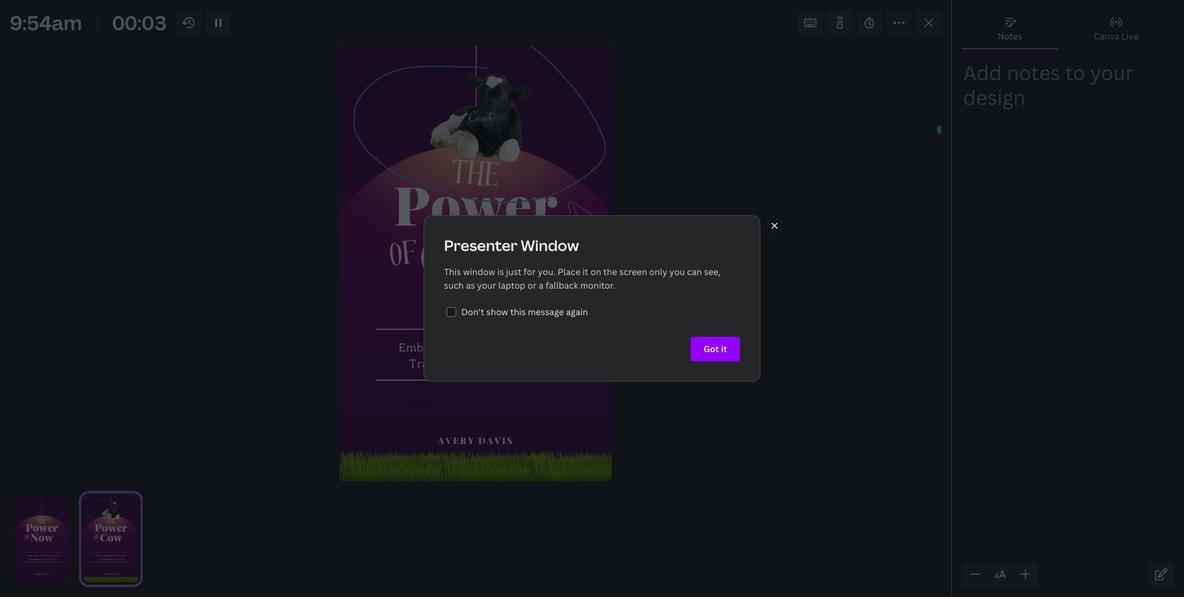 Task type: vqa. For each thing, say whether or not it's contained in the screenshot.
it within the "This window is just for you. Place it on the screen only you can see, such as your laptop or a fallback monitor."
yes



Task type: locate. For each thing, give the bounding box(es) containing it.
0 horizontal spatial canva
[[985, 11, 1011, 23]]

such
[[444, 280, 464, 291]]

1 horizontal spatial canva
[[1094, 30, 1120, 42]]

switch
[[176, 11, 204, 23]]

1 vertical spatial it
[[722, 343, 728, 355]]

of
[[388, 229, 420, 286], [639, 251, 670, 304], [24, 532, 31, 544], [93, 532, 100, 544]]

fallback
[[546, 280, 579, 291]]

0 vertical spatial dm serif display
[[408, 401, 430, 405]]

the
[[450, 148, 501, 207], [697, 175, 745, 230], [604, 266, 618, 278], [463, 341, 482, 355], [709, 355, 727, 368], [37, 516, 47, 528], [106, 516, 116, 528], [39, 555, 43, 557], [108, 555, 112, 557]]

your
[[490, 357, 518, 371], [734, 370, 760, 383], [45, 558, 50, 561], [114, 558, 119, 561]]

you.
[[538, 266, 556, 278]]

live
[[1122, 30, 1139, 42]]

1 horizontal spatial display
[[420, 401, 430, 405]]

just
[[506, 266, 522, 278]]

cow
[[419, 218, 532, 290], [669, 241, 774, 308], [100, 530, 122, 545]]

0 vertical spatial canva
[[985, 11, 1011, 23]]

power
[[394, 168, 558, 240], [645, 194, 798, 261], [26, 520, 58, 535], [95, 520, 127, 535]]

0 horizontal spatial display
[[100, 567, 102, 568]]

2 horizontal spatial cow
[[669, 241, 774, 308]]

1 horizontal spatial power cow
[[394, 168, 558, 290]]

5.0s button
[[485, 40, 526, 60]]

1 horizontal spatial dm serif display
[[408, 401, 430, 405]]

2 horizontal spatial davis
[[479, 434, 514, 447]]

avery davis
[[438, 434, 514, 447], [34, 573, 49, 576], [103, 573, 118, 576]]

of the
[[24, 516, 47, 544], [93, 516, 116, 544]]

place
[[558, 266, 581, 278]]

see,
[[705, 266, 721, 278]]

cow for embracing the present and transforming your life
[[669, 241, 774, 308]]

it left on
[[583, 266, 589, 278]]

life
[[521, 357, 542, 371], [763, 370, 783, 383], [51, 558, 55, 561], [120, 558, 124, 561]]

embracing
[[399, 341, 459, 355], [649, 355, 706, 368], [27, 555, 39, 557], [96, 555, 108, 557]]

magic switch button
[[129, 5, 214, 30]]

present
[[485, 341, 529, 355], [730, 355, 771, 368], [44, 555, 52, 557], [113, 555, 121, 557]]

power cow for embracing the present and transforming your life
[[645, 194, 798, 308]]

canva left the live at the top right
[[1094, 30, 1120, 42]]

00:03
[[112, 9, 167, 36]]

1 of the from the left
[[24, 516, 47, 544]]

don't
[[462, 306, 485, 318]]

1 vertical spatial dm
[[97, 567, 98, 568]]

don't show this message again
[[462, 306, 588, 318]]

serif
[[413, 401, 419, 405], [98, 567, 100, 568]]

and
[[532, 341, 553, 355], [774, 355, 793, 368], [53, 555, 57, 557], [122, 555, 126, 557]]

1 horizontal spatial it
[[722, 343, 728, 355]]

monitor.
[[581, 280, 615, 291]]

transforming
[[409, 357, 487, 371], [659, 370, 731, 383], [29, 558, 44, 561], [98, 558, 113, 561]]

davis
[[479, 434, 514, 447], [42, 573, 49, 576], [111, 573, 118, 576]]

2 of the from the left
[[93, 516, 116, 544]]

this
[[444, 266, 461, 278]]

canva
[[985, 11, 1011, 23], [1094, 30, 1120, 42]]

embracing the present and transforming your life
[[399, 341, 553, 371], [649, 355, 793, 383], [27, 555, 57, 561], [96, 555, 126, 561]]

1 horizontal spatial dm
[[408, 401, 412, 405]]

it right got
[[722, 343, 728, 355]]

0 vertical spatial serif
[[413, 401, 419, 405]]

0 horizontal spatial it
[[583, 266, 589, 278]]

it inside button
[[722, 343, 728, 355]]

canva left pro
[[985, 11, 1011, 23]]

home
[[49, 11, 75, 23]]

9:54am
[[10, 9, 82, 36]]

power cow
[[394, 168, 558, 290], [645, 194, 798, 308], [95, 520, 127, 545]]

1 horizontal spatial of the
[[93, 516, 116, 544]]

1 horizontal spatial cow
[[419, 218, 532, 290]]

canva inside "button"
[[1094, 30, 1120, 42]]

2 horizontal spatial power cow
[[645, 194, 798, 308]]

1 vertical spatial canva
[[1094, 30, 1120, 42]]

got
[[704, 343, 720, 355]]

0 horizontal spatial of the
[[24, 516, 47, 544]]

0 horizontal spatial davis
[[42, 573, 49, 576]]

it
[[583, 266, 589, 278], [722, 343, 728, 355]]

1 horizontal spatial avery
[[103, 573, 111, 576]]

Design title text field
[[734, 5, 943, 30]]

for
[[524, 266, 536, 278]]

notes
[[998, 30, 1023, 42]]

avery
[[438, 434, 475, 447], [34, 573, 42, 576], [103, 573, 111, 576]]

window
[[463, 266, 496, 278]]

presenter window
[[444, 235, 579, 256]]

dm
[[408, 401, 412, 405], [97, 567, 98, 568]]

canva live
[[1094, 30, 1139, 42]]

1 vertical spatial dm serif display
[[97, 567, 102, 568]]

0 vertical spatial it
[[583, 266, 589, 278]]

display
[[420, 401, 430, 405], [100, 567, 102, 568]]

cow for the
[[419, 218, 532, 290]]

dm serif display
[[408, 401, 430, 405], [97, 567, 102, 568]]

1 vertical spatial serif
[[98, 567, 100, 568]]

0 horizontal spatial avery davis
[[34, 573, 49, 576]]

window
[[521, 235, 579, 256]]

or
[[528, 280, 537, 291]]

0 horizontal spatial dm
[[97, 567, 98, 568]]

2 horizontal spatial avery
[[438, 434, 475, 447]]

laptop
[[499, 280, 526, 291]]

1 horizontal spatial serif
[[413, 401, 419, 405]]

0 horizontal spatial power cow
[[95, 520, 127, 545]]



Task type: describe. For each thing, give the bounding box(es) containing it.
home link
[[39, 5, 84, 30]]

0 horizontal spatial dm serif display
[[97, 567, 102, 568]]

get canva pro
[[968, 11, 1028, 23]]

screen
[[620, 266, 648, 278]]

flip
[[332, 44, 347, 56]]

it inside this window is just for you. place it on the screen only you can see, such as your laptop or a fallback monitor.
[[583, 266, 589, 278]]

again
[[566, 306, 588, 318]]

message
[[528, 306, 564, 318]]

the inside this window is just for you. place it on the screen only you can see, such as your laptop or a fallback monitor.
[[604, 266, 618, 278]]

magic switch
[[149, 11, 204, 23]]

got it
[[704, 343, 728, 355]]

0 vertical spatial display
[[420, 401, 430, 405]]

is
[[498, 266, 504, 278]]

2 horizontal spatial avery davis
[[438, 434, 514, 447]]

main menu bar
[[0, 0, 1185, 35]]

a
[[539, 280, 544, 291]]

flip button
[[327, 40, 352, 60]]

show
[[487, 306, 509, 318]]

canva inside 'button'
[[985, 11, 1011, 23]]

Presenter notes. text field
[[964, 60, 1174, 135]]

0 horizontal spatial avery
[[34, 573, 42, 576]]

pro
[[1013, 11, 1028, 23]]

as
[[466, 280, 475, 291]]

canva live button
[[1059, 10, 1175, 48]]

on
[[591, 266, 602, 278]]

magic
[[149, 11, 174, 23]]

power now
[[26, 520, 58, 545]]

you
[[670, 266, 685, 278]]

get canva pro button
[[947, 5, 1037, 30]]

get
[[968, 11, 983, 23]]

this
[[511, 306, 526, 318]]

notes button
[[963, 10, 1059, 48]]

only
[[650, 266, 668, 278]]

got it button
[[691, 337, 741, 362]]

this window is just for you. place it on the screen only you can see, such as your laptop or a fallback monitor.
[[444, 266, 721, 291]]

presenter
[[444, 235, 518, 256]]

your
[[477, 280, 497, 291]]

1 vertical spatial display
[[100, 567, 102, 568]]

side panel tab list
[[5, 395, 39, 396]]

1 horizontal spatial avery davis
[[103, 573, 118, 576]]

0 horizontal spatial serif
[[98, 567, 100, 568]]

1 horizontal spatial davis
[[111, 573, 118, 576]]

now
[[31, 530, 53, 545]]

0 vertical spatial dm
[[408, 401, 412, 405]]

5.0s
[[504, 44, 522, 56]]

can
[[688, 266, 703, 278]]

power cow for the
[[394, 168, 558, 290]]

0 horizontal spatial cow
[[100, 530, 122, 545]]



